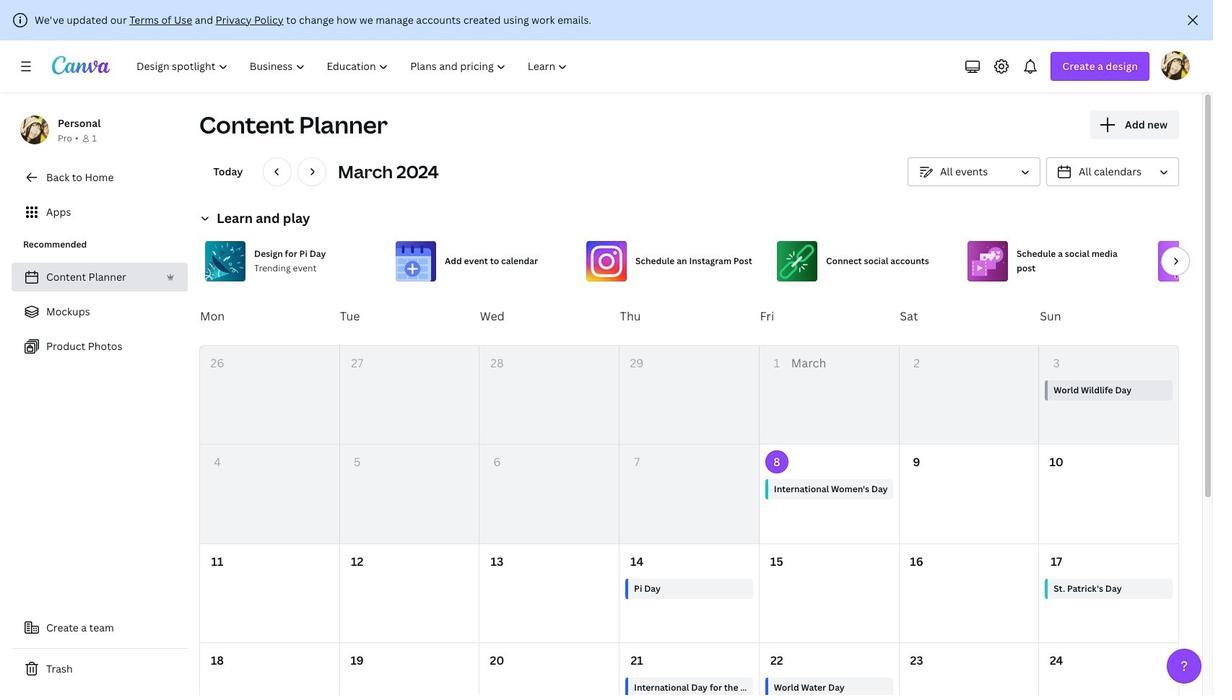 Task type: locate. For each thing, give the bounding box(es) containing it.
stephanie aranda image
[[1162, 51, 1190, 80]]

saturday column header
[[900, 288, 1040, 345]]

thursday column header
[[619, 288, 760, 345]]

row
[[199, 288, 1180, 345], [200, 346, 1179, 445], [200, 445, 1179, 544], [200, 544, 1179, 644], [200, 644, 1179, 696]]

monday column header
[[199, 288, 339, 345]]

None button
[[908, 157, 1041, 186], [1047, 157, 1180, 186], [908, 157, 1041, 186], [1047, 157, 1180, 186]]

list
[[12, 263, 188, 361]]



Task type: describe. For each thing, give the bounding box(es) containing it.
tuesday column header
[[339, 288, 479, 345]]

sunday column header
[[1040, 288, 1180, 345]]

wednesday column header
[[479, 288, 619, 345]]

top level navigation element
[[127, 52, 580, 81]]

friday column header
[[760, 288, 900, 345]]



Task type: vqa. For each thing, say whether or not it's contained in the screenshot.
LIST
yes



